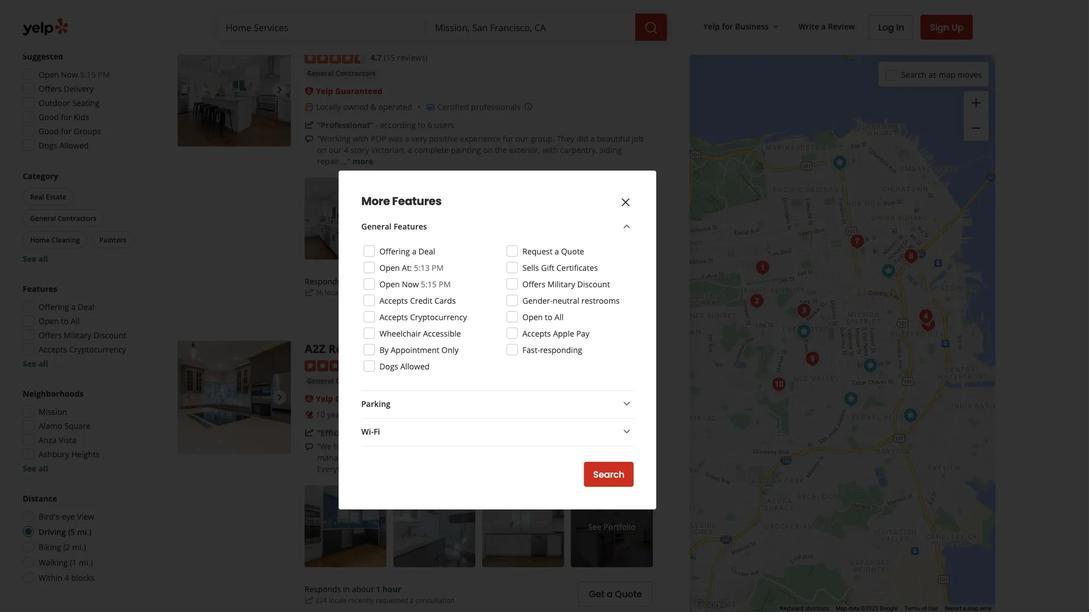 Task type: locate. For each thing, give the bounding box(es) containing it.
offering a deal inside more features dialog
[[380, 246, 435, 257]]

slideshow element
[[178, 33, 291, 147], [178, 341, 291, 455]]

2 yelp guaranteed button from the top
[[316, 394, 382, 405]]

wi-
[[361, 426, 374, 437]]

general contractors down 4.7 star rating image
[[307, 69, 376, 78]]

dogs inside group
[[39, 140, 57, 151]]

owned for rightmost 16 locally owned v2 image
[[443, 410, 468, 420]]

seating
[[72, 97, 99, 108]]

0 horizontal spatial deal
[[78, 302, 94, 312]]

2 vertical spatial contractors
[[335, 377, 376, 386]]

0 vertical spatial now
[[61, 69, 78, 80]]

military for certificates
[[548, 279, 575, 290]]

dogs allowed down appointment
[[380, 361, 430, 372]]

contractors for pop
[[335, 69, 376, 78]]

discount inside more features dialog
[[577, 279, 610, 290]]

next image for a2z
[[273, 391, 286, 405]]

dogs down good for groups
[[39, 140, 57, 151]]

recently for construction
[[345, 288, 370, 298]]

1 yelp guaranteed from the top
[[316, 86, 382, 97]]

they
[[557, 133, 575, 144]]

yelp down 4.7 star rating image
[[316, 86, 333, 97]]

0 vertical spatial recently
[[345, 288, 370, 298]]

yelp up years
[[316, 394, 333, 405]]

see portfolio link for a2z remodeling
[[571, 486, 653, 568]]

1 vertical spatial responds
[[305, 584, 341, 595]]

keyboard shortcuts
[[780, 606, 829, 612]]

years
[[327, 410, 347, 420]]

about
[[352, 276, 374, 287], [352, 584, 374, 595]]

military
[[548, 279, 575, 290], [64, 330, 91, 341]]

general contractors link down 4.9 star rating image
[[305, 376, 378, 387]]

2 yelp guaranteed from the top
[[316, 394, 382, 405]]

sign up
[[930, 21, 964, 33]]

for inside '"we hired a2z remodeling for a remodel of our kitchen and bathrooms. our project manager, dor, was great to work with and helped guide us through the entire process. everything came…"'
[[418, 441, 428, 452]]

see all for mission
[[23, 463, 48, 474]]

offering for open at:
[[380, 246, 410, 257]]

certificates
[[557, 262, 598, 273]]

responds for a2z
[[305, 584, 341, 595]]

discount for neutral
[[577, 279, 610, 290]]

4 down the walking (1 mi.)
[[65, 573, 69, 583]]

discount for cryptocurrency
[[93, 330, 126, 341]]

- left fi
[[359, 428, 362, 439]]

the
[[495, 145, 507, 156], [567, 453, 579, 464]]

all inside more features dialog
[[555, 312, 564, 323]]

1 vertical spatial a2z
[[355, 441, 369, 452]]

0 vertical spatial general contractors
[[307, 69, 376, 78]]

1 vertical spatial 10
[[316, 410, 325, 420]]

recently for remodeling
[[349, 596, 374, 606]]

group
[[19, 50, 141, 154], [964, 91, 989, 141], [20, 170, 141, 264], [19, 283, 141, 369], [19, 388, 141, 474]]

next image for pop
[[273, 83, 286, 97]]

locally owned & operated up remodel
[[416, 410, 512, 420]]

in left 1
[[343, 584, 350, 595]]

our up exterior,
[[516, 133, 528, 144]]

accepts cryptocurrency down credit in the left of the page
[[380, 312, 467, 323]]

was up victorian,
[[389, 133, 403, 144]]

0 vertical spatial portfolio
[[604, 214, 636, 224]]

with up the story
[[353, 133, 369, 144]]

2 see portfolio link from the top
[[571, 486, 653, 568]]

1 vertical spatial 16 trending v2 image
[[305, 429, 314, 438]]

16 certified professionals v2 image
[[426, 103, 435, 112]]

0 vertical spatial the
[[495, 145, 507, 156]]

option group
[[19, 493, 141, 587]]

real estate
[[30, 192, 66, 201]]

military for all
[[64, 330, 91, 341]]

0 vertical spatial yelp guaranteed
[[316, 86, 382, 97]]

1 horizontal spatial open now 5:15 pm
[[380, 279, 451, 290]]

group containing neighborhoods
[[19, 388, 141, 474]]

offers military discount for certificates
[[522, 279, 610, 290]]

for up 'work'
[[418, 441, 428, 452]]

general up home
[[30, 214, 56, 223]]

allowed down good for groups
[[59, 140, 89, 151]]

&
[[370, 102, 376, 112], [470, 410, 476, 420]]

2 previous image from the top
[[182, 391, 196, 405]]

fast-
[[522, 345, 540, 355]]

1 previous image from the top
[[182, 83, 196, 97]]

get a quote button
[[578, 274, 653, 299], [578, 582, 653, 607]]

24 chevron down v2 image inside wi-fi dropdown button
[[620, 425, 634, 439]]

36
[[315, 288, 323, 298]]

the down bathrooms.
[[567, 453, 579, 464]]

1 vertical spatial yelp
[[316, 86, 333, 97]]

0 horizontal spatial a2z
[[305, 341, 326, 357]]

mi.) right (5
[[77, 527, 92, 538]]

users right 9
[[418, 428, 438, 439]]

0 horizontal spatial -
[[359, 428, 362, 439]]

3 16 trending v2 image from the top
[[305, 597, 314, 606]]

3 see all button from the top
[[23, 463, 48, 474]]

2 next image from the top
[[273, 391, 286, 405]]

24 chevron down v2 image inside parking dropdown button
[[620, 397, 634, 411]]

general contractors button up cleaning
[[23, 210, 104, 227]]

yelp guaranteed up "professional"
[[316, 86, 382, 97]]

group containing suggested
[[19, 50, 141, 154]]

5:15 up delivery in the left of the page
[[80, 69, 96, 80]]

dor,
[[354, 453, 370, 464]]

2 get a quote button from the top
[[578, 582, 653, 607]]

offers for accepts cryptocurrency
[[39, 330, 62, 341]]

operated up "professional" - according to 6 users
[[378, 102, 412, 112]]

see for neighborhoods
[[23, 463, 36, 474]]

1 slideshow element from the top
[[178, 33, 291, 147]]

1 portfolio from the top
[[604, 214, 636, 224]]

pop construction image
[[178, 33, 291, 147], [859, 355, 882, 378]]

general contractors button for pop
[[305, 68, 378, 79]]

pop construction link
[[305, 33, 403, 49]]

2 vertical spatial yelp
[[316, 394, 333, 405]]

recently down responds in about 1 hour
[[349, 596, 374, 606]]

the handyman can image
[[900, 245, 923, 268]]

for down good for kids
[[61, 126, 72, 136]]

info icon image
[[524, 102, 533, 111], [524, 102, 533, 111]]

0 vertical spatial requested
[[372, 288, 404, 298]]

open now 5:15 pm up accepts credit cards at the top left
[[380, 279, 451, 290]]

0 vertical spatial map
[[939, 69, 956, 80]]

4.7 (15 reviews)
[[370, 52, 428, 63]]

good for good for kids
[[39, 111, 59, 122]]

1 vertical spatial now
[[402, 279, 419, 290]]

2 see portfolio from the top
[[588, 522, 636, 532]]

16 years in business v2 image
[[305, 411, 314, 420]]

vista
[[59, 435, 76, 446]]

owned up remodel
[[443, 410, 468, 420]]

open now 5:15 pm inside more features dialog
[[380, 279, 451, 290]]

16 trending v2 image up 16 speech v2 icon
[[305, 121, 314, 130]]

process.
[[605, 453, 636, 464]]

features inside dropdown button
[[394, 221, 427, 232]]

see up distance
[[23, 463, 36, 474]]

1 vertical spatial see all
[[23, 358, 48, 369]]

the meticulous handyman image
[[751, 257, 774, 279]]

handyman heroes image
[[746, 290, 768, 313]]

handlify image
[[768, 374, 791, 396]]

24 chevron down v2 image for wi-fi
[[620, 425, 634, 439]]

2 responds from the top
[[305, 584, 341, 595]]

0 vertical spatial of
[[470, 441, 478, 452]]

yelp guaranteed
[[316, 86, 382, 97], [316, 394, 382, 405]]

1 vertical spatial the
[[567, 453, 579, 464]]

2 slideshow element from the top
[[178, 341, 291, 455]]

general down 4.7 star rating image
[[307, 69, 334, 78]]

1 24 chevron down v2 image from the top
[[620, 397, 634, 411]]

the inside "working with pop was a very positive experience for our group. they did a beautiful job on our 4 story victorian, a complete painting on the exterior, with carpentry, siding repair,…"
[[495, 145, 507, 156]]

general down 4.9 star rating image
[[307, 377, 334, 386]]

we do construction image
[[829, 152, 851, 174]]

2 24 chevron down v2 image from the top
[[620, 425, 634, 439]]

get for a2z remodeling
[[589, 588, 604, 601]]

search down process.
[[593, 469, 625, 481]]

1 about from the top
[[352, 276, 374, 287]]

3 all from the top
[[39, 463, 48, 474]]

yelp for construction
[[316, 86, 333, 97]]

aaron gordon construction image
[[899, 405, 922, 427]]

get
[[589, 280, 604, 293], [589, 588, 604, 601]]

responds up 224
[[305, 584, 341, 595]]

offering a deal for open at:
[[380, 246, 435, 257]]

offering for open to all
[[39, 302, 69, 312]]

0 vertical spatial next image
[[273, 83, 286, 97]]

0 horizontal spatial of
[[470, 441, 478, 452]]

general contractors for a2z
[[307, 377, 376, 386]]

2 vertical spatial in
[[343, 584, 350, 595]]

yelp guaranteed up 10 years in business
[[316, 394, 382, 405]]

5:15 inside more features dialog
[[421, 279, 437, 290]]

for for kids
[[61, 111, 72, 122]]

2 reviews) from the top
[[397, 360, 428, 371]]

0 vertical spatial all
[[39, 253, 48, 264]]

general inside group
[[30, 214, 56, 223]]

0 vertical spatial was
[[389, 133, 403, 144]]

requested down the hour
[[376, 596, 408, 606]]

16 locally owned v2 image up 16 speech v2 icon
[[305, 103, 314, 112]]

1 vertical spatial dogs
[[380, 361, 398, 372]]

according for a2z remodeling
[[364, 428, 400, 439]]

according up pop
[[380, 120, 416, 131]]

locals right 224
[[329, 596, 347, 606]]

for up exterior,
[[503, 133, 514, 144]]

2 see all button from the top
[[23, 358, 48, 369]]

bird's-eye view
[[39, 511, 94, 522]]

search inside button
[[593, 469, 625, 481]]

home cleaning button
[[23, 231, 87, 248]]

1 horizontal spatial allowed
[[400, 361, 430, 372]]

contractors for a2z
[[335, 377, 376, 386]]

1 get a quote from the top
[[589, 280, 642, 293]]

see
[[588, 214, 602, 224], [23, 253, 36, 264], [23, 358, 36, 369], [23, 463, 36, 474], [588, 522, 602, 532]]

professionals
[[471, 102, 521, 112]]

dogs allowed down good for groups
[[39, 140, 89, 151]]

general for a2z's "general contractors" button
[[307, 377, 334, 386]]

1 vertical spatial discount
[[93, 330, 126, 341]]

0 horizontal spatial locally
[[316, 102, 341, 112]]

get a quote for pop construction
[[589, 280, 642, 293]]

offering a deal
[[380, 246, 435, 257], [39, 302, 94, 312]]

2 see all from the top
[[23, 358, 48, 369]]

locally up "professional"
[[316, 102, 341, 112]]

allowed down appointment
[[400, 361, 430, 372]]

dogs down by
[[380, 361, 398, 372]]

owned
[[343, 102, 368, 112], [443, 410, 468, 420]]

offering
[[380, 246, 410, 257], [39, 302, 69, 312]]

0 horizontal spatial &
[[370, 102, 376, 112]]

offering inside group
[[39, 302, 69, 312]]

kids
[[74, 111, 89, 122]]

16 trending v2 image up 16 speech v2 image
[[305, 429, 314, 438]]

see portfolio down close image
[[588, 214, 636, 224]]

0 vertical spatial consultation
[[412, 288, 451, 298]]

2 good from the top
[[39, 126, 59, 136]]

locally up 9
[[416, 410, 441, 420]]

& up wi-fi dropdown button
[[470, 410, 476, 420]]

all up neighborhoods
[[39, 358, 48, 369]]

gender-
[[522, 295, 553, 306]]

mi.) right (1
[[79, 557, 93, 568]]

0 horizontal spatial open now 5:15 pm
[[39, 69, 110, 80]]

16 trending v2 image
[[305, 121, 314, 130], [305, 429, 314, 438], [305, 597, 314, 606]]

4.7 star rating image
[[305, 53, 366, 64]]

offers inside more features dialog
[[522, 279, 546, 290]]

with down remodel
[[440, 453, 456, 464]]

see all button up neighborhoods
[[23, 358, 48, 369]]

victorian,
[[371, 145, 406, 156]]

1 horizontal spatial owned
[[443, 410, 468, 420]]

0 horizontal spatial military
[[64, 330, 91, 341]]

0 vertical spatial locally
[[316, 102, 341, 112]]

1 vertical spatial next image
[[273, 391, 286, 405]]

16 trending v2 image left 224
[[305, 597, 314, 606]]

close image
[[619, 196, 633, 209]]

consultation for pop construction
[[412, 288, 451, 298]]

map
[[939, 69, 956, 80], [968, 606, 979, 612]]

features
[[392, 193, 442, 209], [394, 221, 427, 232], [23, 283, 57, 294]]

general contractors button down 4.7 star rating image
[[305, 68, 378, 79]]

google
[[880, 606, 898, 612]]

see left 24 chevron down v2 image
[[588, 214, 602, 224]]

see for category
[[23, 253, 36, 264]]

- for remodeling
[[359, 428, 362, 439]]

discount
[[577, 279, 610, 290], [93, 330, 126, 341]]

10
[[376, 276, 385, 287], [316, 410, 325, 420]]

search
[[901, 69, 927, 80], [593, 469, 625, 481]]

1 general contractors link from the top
[[305, 68, 378, 79]]

next image
[[273, 83, 286, 97], [273, 391, 286, 405]]

0 vertical spatial remodeling
[[328, 341, 396, 357]]

fi
[[374, 426, 380, 437]]

open to all inside group
[[39, 316, 80, 326]]

0 vertical spatial with
[[353, 133, 369, 144]]

0 vertical spatial accepts cryptocurrency
[[380, 312, 467, 323]]

0 vertical spatial get a quote
[[589, 280, 642, 293]]

quote inside more features dialog
[[561, 246, 584, 257]]

offers military discount inside more features dialog
[[522, 279, 610, 290]]

accepts cryptocurrency inside more features dialog
[[380, 312, 467, 323]]

anza vista
[[39, 435, 76, 446]]

3 see all from the top
[[23, 463, 48, 474]]

general contractors button for a2z
[[305, 376, 378, 387]]

yelp guaranteed for construction
[[316, 86, 382, 97]]

portfolio down close image
[[604, 214, 636, 224]]

offers military discount inside group
[[39, 330, 126, 341]]

16 locally owned v2 image
[[305, 103, 314, 112], [404, 411, 414, 420]]

appointment
[[391, 345, 440, 355]]

reviews) down appointment
[[397, 360, 428, 371]]

now inside more features dialog
[[402, 279, 419, 290]]

1 vertical spatial yelp guaranteed
[[316, 394, 382, 405]]

0 vertical spatial general contractors link
[[305, 68, 378, 79]]

features inside group
[[23, 283, 57, 294]]

previous image for pop construction
[[182, 83, 196, 97]]

general contractors for pop
[[307, 69, 376, 78]]

remodeling up great
[[371, 441, 416, 452]]

reviews) right (15
[[397, 52, 428, 63]]

1 see all button from the top
[[23, 253, 48, 264]]

to inside '"we hired a2z remodeling for a remodel of our kitchen and bathrooms. our project manager, dor, was great to work with and helped guide us through the entire process. everything came…"'
[[410, 453, 418, 464]]

0 vertical spatial search
[[901, 69, 927, 80]]

(1
[[70, 557, 77, 568]]

1 vertical spatial map
[[968, 606, 979, 612]]

search left as
[[901, 69, 927, 80]]

wi-fi button
[[361, 425, 634, 440]]

our up helped
[[480, 441, 493, 452]]

1 guaranteed from the top
[[335, 86, 382, 97]]

guaranteed
[[335, 86, 382, 97], [335, 394, 382, 405]]

locals
[[325, 288, 343, 298], [329, 596, 347, 606]]

of left use
[[922, 606, 927, 612]]

see all down ashbury
[[23, 463, 48, 474]]

with inside '"we hired a2z remodeling for a remodel of our kitchen and bathrooms. our project manager, dor, was great to work with and helped guide us through the entire process. everything came…"'
[[440, 453, 456, 464]]

1 get a quote button from the top
[[578, 274, 653, 299]]

2 about from the top
[[352, 584, 374, 595]]

in
[[896, 21, 904, 34]]

2 vertical spatial our
[[480, 441, 493, 452]]

see portfolio
[[588, 214, 636, 224], [588, 522, 636, 532]]

accepts up fast-
[[522, 328, 551, 339]]

1 horizontal spatial accepts cryptocurrency
[[380, 312, 467, 323]]

1 vertical spatial according
[[364, 428, 400, 439]]

recently down the responds in about 10 minutes
[[345, 288, 370, 298]]

see all up neighborhoods
[[23, 358, 48, 369]]

0 horizontal spatial the
[[495, 145, 507, 156]]

option group containing distance
[[19, 493, 141, 587]]

contractors down 4.9 star rating image
[[335, 377, 376, 386]]

mi.) for biking (2 mi.)
[[72, 542, 86, 553]]

0 vertical spatial responds
[[305, 276, 341, 287]]

breathable image
[[846, 231, 869, 253]]

alamo square
[[39, 421, 90, 431]]

0 horizontal spatial 10
[[316, 410, 325, 420]]

reviews) for a2z remodeling
[[397, 360, 428, 371]]

general contractors up cleaning
[[30, 214, 97, 223]]

general contractors down 4.9 star rating image
[[307, 377, 376, 386]]

0 vertical spatial dogs allowed
[[39, 140, 89, 151]]

quote for a2z remodeling
[[615, 588, 642, 601]]

see portfolio down search button
[[588, 522, 636, 532]]

mission for "working with pop was a very positive experience for our group. they did a beautiful job on our 4 story victorian, a complete painting on the exterior, with carpentry, siding repair,…"
[[629, 33, 653, 42]]

1 good from the top
[[39, 111, 59, 122]]

to inside more features dialog
[[545, 312, 553, 323]]

16 locally owned v2 image up 9
[[404, 411, 414, 420]]

pm up cards
[[439, 279, 451, 290]]

1 horizontal spatial offers military discount
[[522, 279, 610, 290]]

in right years
[[349, 410, 356, 420]]

users
[[434, 120, 454, 131], [418, 428, 438, 439]]

with down group.
[[542, 145, 558, 156]]

in for remodeling
[[343, 584, 350, 595]]

"efficient"
[[317, 428, 357, 439]]

accepts up neighborhoods
[[39, 344, 67, 355]]

a2z
[[305, 341, 326, 357], [355, 441, 369, 452]]

0 horizontal spatial discount
[[93, 330, 126, 341]]

1 horizontal spatial deal
[[419, 246, 435, 257]]

offers military discount
[[522, 279, 610, 290], [39, 330, 126, 341]]

yelp inside yelp for business button
[[704, 21, 720, 32]]

users for a2z remodeling
[[418, 428, 438, 439]]

on down experience
[[483, 145, 493, 156]]

contractors up cleaning
[[58, 214, 97, 223]]

0 vertical spatial owned
[[343, 102, 368, 112]]

open to all inside more features dialog
[[522, 312, 564, 323]]

of inside '"we hired a2z remodeling for a remodel of our kitchen and bathrooms. our project manager, dor, was great to work with and helped guide us through the entire process. everything came…"'
[[470, 441, 478, 452]]

1 yelp guaranteed button from the top
[[316, 86, 382, 97]]

2 16 trending v2 image from the top
[[305, 429, 314, 438]]

1 vertical spatial offers military discount
[[39, 330, 126, 341]]

0 vertical spatial and
[[524, 441, 538, 452]]

0 horizontal spatial dogs
[[39, 140, 57, 151]]

1 see portfolio link from the top
[[571, 178, 653, 260]]

see all down home
[[23, 253, 48, 264]]

mi.)
[[77, 527, 92, 538], [72, 542, 86, 553], [79, 557, 93, 568]]

restrooms
[[581, 295, 620, 306]]

1 16 trending v2 image from the top
[[305, 121, 314, 130]]

guaranteed up "professional"
[[335, 86, 382, 97]]

general features button
[[361, 220, 634, 234]]

yelp guaranteed for remodeling
[[316, 394, 382, 405]]

0 vertical spatial get
[[589, 280, 604, 293]]

previous image
[[182, 83, 196, 97], [182, 391, 196, 405]]

a2z remodeling link
[[305, 341, 396, 357]]

our down "working
[[329, 145, 342, 156]]

write a review
[[798, 21, 855, 32]]

map region
[[671, 0, 1089, 613]]

driving (5 mi.)
[[39, 527, 92, 538]]

0 horizontal spatial pop construction image
[[178, 33, 291, 147]]

in
[[343, 276, 350, 287], [349, 410, 356, 420], [343, 584, 350, 595]]

offering inside more features dialog
[[380, 246, 410, 257]]

1 vertical spatial quote
[[615, 280, 642, 293]]

2 get a quote from the top
[[589, 588, 642, 601]]

0 vertical spatial our
[[516, 133, 528, 144]]

about for construction
[[352, 276, 374, 287]]

deal inside more features dialog
[[419, 246, 435, 257]]

2 vertical spatial offers
[[39, 330, 62, 341]]

1 vertical spatial in
[[349, 410, 356, 420]]

all for mission
[[39, 463, 48, 474]]

1 responds from the top
[[305, 276, 341, 287]]

0 vertical spatial slideshow element
[[178, 33, 291, 147]]

all down ashbury
[[39, 463, 48, 474]]

1 reviews) from the top
[[397, 52, 428, 63]]

0 horizontal spatial and
[[458, 453, 472, 464]]

operated up wi-fi dropdown button
[[478, 410, 512, 420]]

1 horizontal spatial was
[[389, 133, 403, 144]]

2 all from the top
[[39, 358, 48, 369]]

responds up 36
[[305, 276, 341, 287]]

1 vertical spatial our
[[329, 145, 342, 156]]

iconyelpguaranteedbadgesmall image
[[305, 87, 314, 96], [305, 87, 314, 96], [305, 395, 314, 404], [305, 395, 314, 404]]

4.9
[[370, 360, 382, 371]]

about for remodeling
[[352, 584, 374, 595]]

0 vertical spatial about
[[352, 276, 374, 287]]

2 general contractors link from the top
[[305, 376, 378, 387]]

guaranteed for construction
[[335, 86, 382, 97]]

now down open at: 5:13 pm
[[402, 279, 419, 290]]

mi.) for walking (1 mi.)
[[79, 557, 93, 568]]

10 up 36 locals recently requested a consultation
[[376, 276, 385, 287]]

on up repair,…"
[[317, 145, 327, 156]]

more link
[[352, 156, 373, 167]]

berryclean image
[[917, 313, 940, 336]]

1 vertical spatial general contractors link
[[305, 376, 378, 387]]

0 vertical spatial in
[[343, 276, 350, 287]]

0 vertical spatial mission
[[629, 33, 653, 42]]

1 all from the top
[[39, 253, 48, 264]]

©2023
[[861, 606, 878, 612]]

0 vertical spatial good
[[39, 111, 59, 122]]

owned up "professional"
[[343, 102, 368, 112]]

general contractors link for construction
[[305, 68, 378, 79]]

1 get from the top
[[589, 280, 604, 293]]

for inside "working with pop was a very positive experience for our group. they did a beautiful job on our 4 story victorian, a complete painting on the exterior, with carpentry, siding repair,…"
[[503, 133, 514, 144]]

1 vertical spatial allowed
[[400, 361, 430, 372]]

for inside button
[[722, 21, 733, 32]]

google image
[[693, 598, 730, 613]]

2 vertical spatial all
[[39, 463, 48, 474]]

1 horizontal spatial on
[[483, 145, 493, 156]]

offering a deal for open to all
[[39, 302, 94, 312]]

hired
[[334, 441, 353, 452]]

1 horizontal spatial locally owned & operated
[[416, 410, 512, 420]]

2 guaranteed from the top
[[335, 394, 382, 405]]

contractors down 4.7 star rating image
[[335, 69, 376, 78]]

1 vertical spatial cryptocurrency
[[69, 344, 126, 355]]

accepts cryptocurrency inside group
[[39, 344, 126, 355]]

exterior,
[[509, 145, 540, 156]]

1 next image from the top
[[273, 83, 286, 97]]

painters button
[[92, 231, 134, 248]]

yelp guaranteed button
[[316, 86, 382, 97], [316, 394, 382, 405]]

1 vertical spatial of
[[922, 606, 927, 612]]

pm
[[98, 69, 110, 80], [432, 262, 444, 273], [439, 279, 451, 290]]

yelp for business button
[[699, 16, 785, 36]]

accepts inside group
[[39, 344, 67, 355]]

consultation
[[412, 288, 451, 298], [415, 596, 455, 606]]

of up helped
[[470, 441, 478, 452]]

24 chevron down v2 image
[[620, 397, 634, 411], [620, 425, 634, 439]]

all
[[555, 312, 564, 323], [71, 316, 80, 326]]

accepts cryptocurrency up neighborhoods
[[39, 344, 126, 355]]

1 vertical spatial get
[[589, 588, 604, 601]]

good down outdoor on the top left of the page
[[39, 111, 59, 122]]

according down business
[[364, 428, 400, 439]]

sign up link
[[921, 15, 973, 40]]

0 vertical spatial discount
[[577, 279, 610, 290]]

1 see portfolio from the top
[[588, 214, 636, 224]]

2 get from the top
[[589, 588, 604, 601]]

1 vertical spatial owned
[[443, 410, 468, 420]]

military inside more features dialog
[[548, 279, 575, 290]]

see portfolio link for pop construction
[[571, 178, 653, 260]]

map for moves
[[939, 69, 956, 80]]

0 horizontal spatial owned
[[343, 102, 368, 112]]

1 vertical spatial see portfolio link
[[571, 486, 653, 568]]

was inside '"we hired a2z remodeling for a remodel of our kitchen and bathrooms. our project manager, dor, was great to work with and helped guide us through the entire process. everything came…"'
[[372, 453, 387, 464]]

1 horizontal spatial all
[[555, 312, 564, 323]]

search for search as map moves
[[901, 69, 927, 80]]

requested down minutes
[[372, 288, 404, 298]]

10 right the 16 years in business v2 icon
[[316, 410, 325, 420]]

open to all
[[522, 312, 564, 323], [39, 316, 80, 326]]

remodeling up 4.9
[[328, 341, 396, 357]]

4 left the story
[[344, 145, 348, 156]]

4.9 (79 reviews)
[[370, 360, 428, 371]]

reviews)
[[397, 52, 428, 63], [397, 360, 428, 371]]

see all for offering a deal
[[23, 358, 48, 369]]

(5
[[68, 527, 75, 538]]

yelp guaranteed button up 10 years in business
[[316, 394, 382, 405]]

general for pop "general contractors" button
[[307, 69, 334, 78]]

1 horizontal spatial map
[[968, 606, 979, 612]]

portfolio down search button
[[604, 522, 636, 532]]

1 vertical spatial accepts cryptocurrency
[[39, 344, 126, 355]]

"working
[[317, 133, 351, 144]]

map data ©2023 google
[[836, 606, 898, 612]]

open now 5:15 pm inside group
[[39, 69, 110, 80]]

1 horizontal spatial pop construction image
[[859, 355, 882, 378]]

parking
[[361, 399, 391, 409]]

construction
[[329, 33, 403, 49]]

open now 5:15 pm up delivery in the left of the page
[[39, 69, 110, 80]]

None search field
[[217, 14, 669, 41]]

siding
[[600, 145, 622, 156]]



Task type: describe. For each thing, give the bounding box(es) containing it.
dogs inside more features dialog
[[380, 361, 398, 372]]

real estate button
[[23, 188, 74, 205]]

0 horizontal spatial cryptocurrency
[[69, 344, 126, 355]]

apple
[[553, 328, 574, 339]]

16 trending v2 image for a2z
[[305, 429, 314, 438]]

within
[[39, 573, 63, 583]]

category
[[23, 170, 58, 181]]

through
[[535, 453, 565, 464]]

use
[[928, 606, 938, 612]]

2 vertical spatial pm
[[439, 279, 451, 290]]

yelp guaranteed button for remodeling
[[316, 394, 382, 405]]

1 horizontal spatial and
[[524, 441, 538, 452]]

mission for anza vista
[[39, 406, 67, 417]]

mi.) for driving (5 mi.)
[[77, 527, 92, 538]]

bathrooms.
[[540, 441, 583, 452]]

guide
[[502, 453, 522, 464]]

1 vertical spatial pm
[[432, 262, 444, 273]]

see all button for mission
[[23, 463, 48, 474]]

2 on from the left
[[483, 145, 493, 156]]

was inside "working with pop was a very positive experience for our group. they did a beautiful job on our 4 story victorian, a complete painting on the exterior, with carpentry, siding repair,…"
[[389, 133, 403, 144]]

16 trending v2 image for pop
[[305, 121, 314, 130]]

paul woodford services image
[[840, 388, 863, 411]]

cards
[[435, 295, 456, 306]]

gift
[[541, 262, 554, 273]]

0 horizontal spatial locally owned & operated
[[316, 102, 412, 112]]

hour
[[382, 584, 401, 595]]

2 horizontal spatial our
[[516, 133, 528, 144]]

1 horizontal spatial of
[[922, 606, 927, 612]]

see all button for offering a deal
[[23, 358, 48, 369]]

pay
[[576, 328, 590, 339]]

wi-fi
[[361, 426, 380, 437]]

yelp guaranteed button for construction
[[316, 86, 382, 97]]

for for groups
[[61, 126, 72, 136]]

pop construction
[[305, 33, 403, 49]]

10 years in business
[[316, 410, 391, 420]]

$$ button
[[53, 12, 81, 30]]

1 vertical spatial and
[[458, 453, 472, 464]]

map for error
[[968, 606, 979, 612]]

guaranteed for remodeling
[[335, 394, 382, 405]]

work
[[420, 453, 438, 464]]

design remodeling & construction details image
[[793, 321, 816, 344]]

log
[[878, 21, 894, 34]]

1 horizontal spatial operated
[[478, 410, 512, 420]]

responds in about 10 minutes
[[305, 276, 420, 287]]

requested for pop construction
[[372, 288, 404, 298]]

the inside '"we hired a2z remodeling for a remodel of our kitchen and bathrooms. our project manager, dor, was great to work with and helped guide us through the entire process. everything came…"'
[[567, 453, 579, 464]]

4.7
[[370, 52, 382, 63]]

moves
[[958, 69, 982, 80]]

to inside group
[[61, 316, 69, 326]]

1 vertical spatial 4
[[65, 573, 69, 583]]

distance
[[23, 493, 57, 504]]

quote for pop construction
[[615, 280, 642, 293]]

remodeling inside '"we hired a2z remodeling for a remodel of our kitchen and bathrooms. our project manager, dor, was great to work with and helped guide us through the entire process. everything came…"'
[[371, 441, 416, 452]]

deal for open to all
[[78, 302, 94, 312]]

a inside '"we hired a2z remodeling for a remodel of our kitchen and bathrooms. our project manager, dor, was great to work with and helped guide us through the entire process. everything came…"'
[[430, 441, 435, 452]]

0 horizontal spatial 5:15
[[80, 69, 96, 80]]

offers military discount for all
[[39, 330, 126, 341]]

(15
[[384, 52, 395, 63]]

write
[[798, 21, 819, 32]]

zoom in image
[[970, 96, 983, 110]]

terms
[[905, 606, 920, 612]]

in for construction
[[343, 276, 350, 287]]

get a quote for a2z remodeling
[[589, 588, 642, 601]]

good for kids
[[39, 111, 89, 122]]

0 vertical spatial pm
[[98, 69, 110, 80]]

remodel
[[437, 441, 468, 452]]

kitchen
[[495, 441, 522, 452]]

search image
[[645, 21, 658, 35]]

general for "general contractors" button to the middle
[[30, 214, 56, 223]]

more features dialog
[[0, 0, 1089, 613]]

previous image for a2z remodeling
[[182, 391, 196, 405]]

accepts down minutes
[[380, 295, 408, 306]]

0 horizontal spatial with
[[353, 133, 369, 144]]

story
[[350, 145, 369, 156]]

0 horizontal spatial dogs allowed
[[39, 140, 89, 151]]

reviews) for pop construction
[[397, 52, 428, 63]]

report
[[945, 606, 962, 612]]

log in link
[[869, 15, 914, 40]]

write a review link
[[794, 16, 860, 36]]

groups
[[74, 126, 101, 136]]

1 vertical spatial general contractors button
[[23, 210, 104, 227]]

helped
[[474, 453, 500, 464]]

by appointment only
[[380, 345, 459, 355]]

1 on from the left
[[317, 145, 327, 156]]

data
[[849, 606, 860, 612]]

features for more features
[[392, 193, 442, 209]]

great
[[389, 453, 408, 464]]

16 speech v2 image
[[305, 443, 314, 452]]

heights
[[71, 449, 99, 460]]

zoom out image
[[970, 121, 983, 135]]

locals for remodeling
[[329, 596, 347, 606]]

(79
[[384, 360, 395, 371]]

terms of use link
[[905, 606, 938, 612]]

for for business
[[722, 21, 733, 32]]

1
[[376, 584, 380, 595]]

"working with pop was a very positive experience for our group. they did a beautiful job on our 4 story victorian, a complete painting on the exterior, with carpentry, siding repair,…"
[[317, 133, 644, 167]]

view
[[77, 511, 94, 522]]

by
[[380, 345, 389, 355]]

biking (2 mi.)
[[39, 542, 86, 553]]

our inside '"we hired a2z remodeling for a remodel of our kitchen and bathrooms. our project manager, dor, was great to work with and helped guide us through the entire process. everything came…"'
[[480, 441, 493, 452]]

1 see all from the top
[[23, 253, 48, 264]]

accepts credit cards
[[380, 295, 456, 306]]

0 vertical spatial offers
[[39, 83, 62, 94]]

cryptocurrency inside more features dialog
[[410, 312, 467, 323]]

- for construction
[[375, 120, 378, 131]]

224
[[315, 596, 327, 606]]

2 portfolio from the top
[[604, 522, 636, 532]]

only
[[442, 345, 459, 355]]

accepts up wheelchair
[[380, 312, 408, 323]]

slideshow element for a2z
[[178, 341, 291, 455]]

consultation for a2z remodeling
[[415, 596, 455, 606]]

0 horizontal spatial allowed
[[59, 140, 89, 151]]

certified
[[437, 102, 469, 112]]

samantha huang - corcoran icon properties image
[[801, 348, 824, 371]]

a2z remodeling image
[[178, 341, 291, 455]]

0 vertical spatial a2z
[[305, 341, 326, 357]]

0 vertical spatial &
[[370, 102, 376, 112]]

report a map error link
[[945, 606, 992, 612]]

more features
[[361, 193, 442, 209]]

certified professionals
[[437, 102, 521, 112]]

good for good for groups
[[39, 126, 59, 136]]

responds in about 1 hour
[[305, 584, 401, 595]]

martin's handywork image
[[915, 305, 937, 328]]

delivery
[[64, 83, 94, 94]]

1 horizontal spatial locally
[[416, 410, 441, 420]]

16 speech v2 image
[[305, 135, 314, 144]]

search as map moves
[[901, 69, 982, 80]]

square
[[64, 421, 90, 431]]

1 horizontal spatial 10
[[376, 276, 385, 287]]

general inside general features dropdown button
[[361, 221, 392, 232]]

deal for open at:
[[419, 246, 435, 257]]

responds for pop
[[305, 276, 341, 287]]

business
[[735, 21, 769, 32]]

group containing features
[[19, 283, 141, 369]]

within 4 blocks
[[39, 573, 95, 583]]

16 trending v2 image
[[305, 289, 314, 298]]

pop construction image inside map region
[[859, 355, 882, 378]]

get a quote button for a2z remodeling
[[578, 582, 653, 607]]

4 inside "working with pop was a very positive experience for our group. they did a beautiful job on our 4 story victorian, a complete painting on the exterior, with carpentry, siding repair,…"
[[344, 145, 348, 156]]

repair,…"
[[317, 156, 350, 167]]

36 locals recently requested a consultation
[[315, 288, 451, 298]]

1 vertical spatial contractors
[[58, 214, 97, 223]]

users for pop construction
[[434, 120, 454, 131]]

search button
[[584, 462, 634, 487]]

manager,
[[317, 453, 352, 464]]

according for pop construction
[[380, 120, 416, 131]]

your castro handyman image
[[793, 300, 816, 323]]

allowed inside more features dialog
[[400, 361, 430, 372]]

get for pop construction
[[589, 280, 604, 293]]

1 horizontal spatial 16 locally owned v2 image
[[404, 411, 414, 420]]

requested for a2z remodeling
[[376, 596, 408, 606]]

a2z inside '"we hired a2z remodeling for a remodel of our kitchen and bathrooms. our project manager, dor, was great to work with and helped guide us through the entire process. everything came…"'
[[355, 441, 369, 452]]

a inside group
[[71, 302, 76, 312]]

search for search
[[593, 469, 625, 481]]

cleaning
[[52, 235, 80, 245]]

dogs allowed inside more features dialog
[[380, 361, 430, 372]]

owned for left 16 locally owned v2 image
[[343, 102, 368, 112]]

eve fisher image
[[793, 321, 816, 344]]

1 vertical spatial &
[[470, 410, 476, 420]]

features for general features
[[394, 221, 427, 232]]

beautiful
[[597, 133, 630, 144]]

neighborhoods
[[23, 388, 84, 399]]

1 vertical spatial general contractors
[[30, 214, 97, 223]]

get a quote button for pop construction
[[578, 274, 653, 299]]

1 vertical spatial with
[[542, 145, 558, 156]]

all for offering a deal
[[39, 358, 48, 369]]

6
[[428, 120, 432, 131]]

16 chevron down v2 image
[[771, 22, 780, 31]]

open at: 5:13 pm
[[380, 262, 444, 273]]

group containing category
[[20, 170, 141, 264]]

more
[[352, 156, 373, 167]]

up
[[952, 21, 964, 33]]

0 vertical spatial pop construction image
[[178, 33, 291, 147]]

24 chevron down v2 image
[[620, 220, 634, 233]]

sign
[[930, 21, 949, 33]]

parking button
[[361, 397, 634, 412]]

report a map error
[[945, 606, 992, 612]]

offers for gender-neutral restrooms
[[522, 279, 546, 290]]

a2z remodeling
[[305, 341, 396, 357]]

experience
[[460, 133, 501, 144]]

see for features
[[23, 358, 36, 369]]

see down search button
[[588, 522, 602, 532]]

0 vertical spatial operated
[[378, 102, 412, 112]]

carpentry,
[[560, 145, 598, 156]]

slideshow element for pop
[[178, 33, 291, 147]]

4.9 star rating image
[[305, 361, 366, 372]]

at:
[[402, 262, 412, 273]]

all inside group
[[71, 316, 80, 326]]

walking
[[39, 557, 68, 568]]

wheelchair accessible
[[380, 328, 461, 339]]

keyboard shortcuts button
[[780, 605, 829, 613]]

yelp for remodeling
[[316, 394, 333, 405]]

fast-responding
[[522, 345, 582, 355]]

locals for construction
[[325, 288, 343, 298]]

did
[[577, 133, 588, 144]]

general contractors link for remodeling
[[305, 376, 378, 387]]

offers delivery
[[39, 83, 94, 94]]

bird's-
[[39, 511, 62, 522]]

24 chevron down v2 image for parking
[[620, 397, 634, 411]]

outdoor seating
[[39, 97, 99, 108]]

cottage adu image
[[877, 260, 900, 283]]

entire
[[581, 453, 603, 464]]

0 horizontal spatial 16 locally owned v2 image
[[305, 103, 314, 112]]



Task type: vqa. For each thing, say whether or not it's contained in the screenshot.
Neighborhoods
yes



